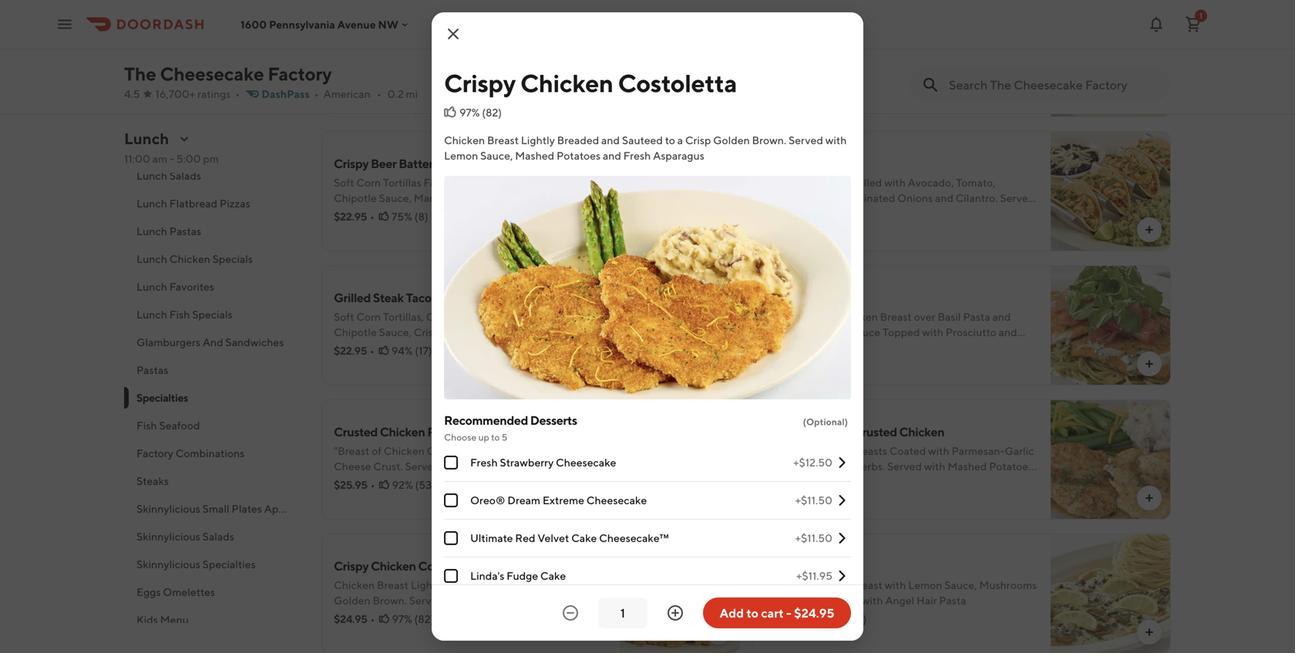 Task type: locate. For each thing, give the bounding box(es) containing it.
0 vertical spatial 94%
[[392, 344, 413, 357]]

0 vertical spatial crisp
[[685, 134, 711, 146]]

glamburgers and sandwiches
[[136, 336, 284, 349]]

lunch for lunch
[[124, 130, 169, 148]]

0 horizontal spatial crisp
[[575, 579, 601, 591]]

grilled fish tacos image
[[1051, 131, 1171, 251]]

+$11.50
[[795, 494, 833, 507], [795, 532, 833, 544]]

0 horizontal spatial 94%
[[392, 344, 413, 357]]

+$11.50 down green
[[795, 494, 833, 507]]

• for crispy beer battered fish tacos
[[370, 210, 375, 223]]

shepherd's
[[334, 22, 395, 37]]

steak
[[373, 290, 404, 305]]

omelettes
[[163, 586, 215, 598]]

0 horizontal spatial 97%
[[392, 613, 412, 625]]

(13)
[[848, 76, 866, 89]]

1 vertical spatial fresh
[[470, 456, 498, 469]]

served inside crispy chicken costoletta chicken breast lightly breaded and sauteed to a crisp golden brown. served with lemon sauce, mashed potatoes and fresh asparagus
[[409, 594, 444, 607]]

tacos
[[838, 22, 869, 37], [475, 156, 505, 171], [406, 290, 437, 305]]

1 marinated from the left
[[414, 192, 464, 204]]

with
[[884, 42, 906, 55], [512, 57, 534, 70], [846, 73, 867, 86], [826, 134, 847, 146], [453, 176, 475, 189], [884, 176, 906, 189], [334, 207, 355, 220], [765, 207, 786, 220], [922, 326, 944, 338], [334, 341, 355, 354], [466, 444, 487, 457], [928, 444, 950, 457], [442, 460, 463, 473], [924, 460, 946, 473], [885, 579, 906, 591], [446, 594, 467, 607], [862, 594, 883, 607]]

0 vertical spatial cake
[[571, 532, 597, 544]]

marinated inside soft corn tortillas filled with avocado, tomato, chipotle sauce, marinated onions and cilantro.  served with rice and beans
[[845, 192, 895, 204]]

chicken
[[791, 22, 836, 37], [520, 69, 613, 98], [444, 134, 485, 146], [169, 253, 210, 265], [765, 290, 810, 305], [837, 310, 878, 323], [380, 424, 425, 439], [899, 424, 945, 439], [384, 444, 425, 457], [808, 444, 849, 457], [371, 559, 416, 573], [765, 559, 810, 573], [334, 579, 375, 591], [808, 579, 849, 591]]

choose
[[444, 432, 477, 443]]

+$11.95
[[796, 569, 833, 582]]

92% left "(13)" at the right top of the page
[[825, 76, 846, 89]]

add item to cart image for chicken piccata
[[1143, 626, 1156, 638]]

pasta right hair
[[939, 594, 967, 607]]

sauteed inside crispy chicken costoletta chicken breast lightly breaded and sauteed to a crisp golden brown. served with lemon sauce, mashed potatoes and fresh asparagus
[[512, 579, 553, 591]]

1
[[1200, 11, 1203, 20]]

lunch fish specials
[[136, 308, 233, 321]]

chicken inside chicken breast lightly breaded and sauteed to a crisp golden brown. served with lemon sauce, mashed potatoes and fresh asparagus
[[444, 134, 485, 146]]

1 crusted from the left
[[334, 424, 378, 439]]

0 vertical spatial cheese
[[422, 73, 460, 86]]

salads down "5:00"
[[169, 169, 201, 182]]

0 vertical spatial skinnylicious
[[136, 502, 200, 515]]

lunch left the favorites
[[136, 280, 167, 293]]

- right am
[[170, 152, 174, 165]]

92% left (53)
[[392, 478, 413, 491]]

0 horizontal spatial potatoes
[[334, 609, 378, 622]]

tacos up "(13)" at the right top of the page
[[838, 22, 869, 37]]

$25.95 down breadcrumbs
[[765, 478, 798, 491]]

94% (51)
[[823, 478, 865, 491]]

0 horizontal spatial -
[[170, 152, 174, 165]]

crispy up $24.95 •
[[334, 559, 369, 573]]

in down romano-
[[495, 460, 504, 473]]

(8)
[[415, 210, 428, 223]]

cheese down "breast
[[334, 460, 371, 473]]

soft
[[765, 42, 785, 55], [334, 176, 354, 189], [765, 176, 785, 189], [334, 310, 354, 323]]

crispy up (17) at the left bottom of the page
[[414, 326, 445, 338]]

97% right $24.95 •
[[392, 613, 412, 625]]

crispy inside crispy chicken costoletta dialog
[[444, 69, 516, 98]]

served inside soft corn tortillas filled with avocado, tomato, chipotle sauce, marinated onions and cilantro.  served with rice and beans
[[1000, 192, 1035, 204]]

open menu image
[[56, 15, 74, 34]]

• for grilled steak tacos
[[370, 344, 375, 357]]

75% (8)
[[392, 210, 428, 223]]

tacos inside baja chicken tacos soft corn tortillas filled with mildly spicy chicken, cheese, tomato, avocado, onion, chipotle and cilantro. served with rice and beans
[[838, 22, 869, 37]]

0 horizontal spatial golden
[[334, 594, 371, 607]]

beans inside parmesan-herb crusted chicken sauteed chicken breasts coated with parmesan-garlic breadcrumbs and herbs. served with mashed potatoes and green beans
[[819, 475, 849, 488]]

lunch up 11:00
[[124, 130, 169, 148]]

add item to cart image for parmesan-herb crusted chicken
[[1143, 492, 1156, 504]]

crispy inside grilled steak tacos soft corn tortillas, chargrilled steak, avocado, tomato, chipotle sauce, crispy onions and cilantro. served with rice and beans
[[414, 326, 445, 338]]

0 horizontal spatial (82)
[[414, 613, 434, 625]]

1 horizontal spatial crisp
[[685, 134, 711, 146]]

+$11.50 up "piccata"
[[795, 532, 833, 544]]

crusted
[[334, 424, 378, 439], [853, 424, 897, 439]]

2 vertical spatial 92%
[[823, 613, 844, 625]]

4.5
[[124, 88, 140, 100]]

strawberry
[[500, 456, 554, 469]]

parmesan inside crusted chicken romano "breast of chicken coated with a romano-parmesan cheese crust. served with pasta in a light tomato sauce"
[[543, 444, 591, 457]]

cheesecake up cheesecake™
[[587, 494, 647, 507]]

0 vertical spatial $22.95 •
[[334, 210, 375, 223]]

1 horizontal spatial salads
[[203, 530, 234, 543]]

0 vertical spatial golden
[[713, 134, 750, 146]]

2 vertical spatial tacos
[[406, 290, 437, 305]]

cheesecake up the extreme on the bottom of the page
[[556, 456, 616, 469]]

tomato, inside crispy beer battered fish tacos soft corn tortillas filled with avocado, tomato, chipotle sauce, marinated onions and cilantro.  served with rice and beans
[[525, 176, 565, 189]]

crust.
[[373, 460, 403, 473]]

1 button
[[1178, 9, 1209, 40]]

0 vertical spatial parmesan-
[[765, 424, 824, 439]]

2 vertical spatial potatoes
[[334, 609, 378, 622]]

fish seafood button
[[124, 412, 303, 439]]

fish seafood
[[136, 419, 200, 432]]

tacos right battered
[[475, 156, 505, 171]]

angel
[[885, 594, 915, 607]]

2 $22.95 • from the top
[[334, 344, 375, 357]]

pasta up "prosciutto"
[[963, 310, 990, 323]]

crusted up breasts
[[853, 424, 897, 439]]

$22.95 •
[[334, 210, 375, 223], [334, 344, 375, 357]]

1 vertical spatial asparagus
[[430, 609, 482, 622]]

crispy inside crispy beer battered fish tacos soft corn tortillas filled with avocado, tomato, chipotle sauce, marinated onions and cilantro.  served with rice and beans
[[334, 156, 369, 171]]

1 +$11.50 from the top
[[795, 494, 833, 507]]

green
[[786, 475, 816, 488]]

97% (82) right $24.95 •
[[392, 613, 434, 625]]

1 vertical spatial crisp
[[575, 579, 601, 591]]

sauteed inside 'chicken piccata sauteed chicken breast with lemon sauce, mushrooms and capers. served with angel hair pasta'
[[765, 579, 806, 591]]

served
[[809, 73, 844, 86], [789, 134, 823, 146], [569, 192, 604, 204], [1000, 192, 1035, 204], [550, 326, 585, 338], [405, 460, 440, 473], [887, 460, 922, 473], [409, 594, 444, 607], [825, 594, 860, 607]]

lunch down lunch salads
[[136, 197, 167, 210]]

(82) right $24.95 •
[[414, 613, 434, 625]]

rice inside baja chicken tacos soft corn tortillas filled with mildly spicy chicken, cheese, tomato, avocado, onion, chipotle and cilantro. served with rice and beans
[[870, 73, 892, 86]]

0 horizontal spatial 97% (82)
[[392, 613, 434, 625]]

add item to cart image for shepherd's pie
[[712, 89, 725, 102]]

0 vertical spatial -
[[170, 152, 174, 165]]

pasta inside 'chicken piccata sauteed chicken breast with lemon sauce, mushrooms and capers. served with angel hair pasta'
[[939, 594, 967, 607]]

recommended
[[444, 413, 528, 428]]

fish left "seafood" on the left bottom
[[136, 419, 157, 432]]

0 horizontal spatial brown.
[[373, 594, 407, 607]]

tomato, inside soft corn tortillas filled with avocado, tomato, chipotle sauce, marinated onions and cilantro.  served with rice and beans
[[956, 176, 996, 189]]

0 vertical spatial specials
[[213, 253, 253, 265]]

eggs omelettes
[[136, 586, 215, 598]]

94% (17)
[[392, 344, 432, 357]]

corn inside baja chicken tacos soft corn tortillas filled with mildly spicy chicken, cheese, tomato, avocado, onion, chipotle and cilantro. served with rice and beans
[[787, 42, 812, 55]]

94% left (51)
[[823, 478, 844, 491]]

1 vertical spatial cheese
[[334, 460, 371, 473]]

cheese,
[[765, 57, 805, 70]]

2 vertical spatial pasta
[[939, 594, 967, 607]]

parmesan up arugula
[[765, 326, 813, 338]]

2 vertical spatial lemon
[[470, 594, 504, 607]]

$25.95 •
[[334, 478, 375, 491], [765, 478, 806, 491], [765, 613, 806, 625]]

crispy left beer
[[334, 156, 369, 171]]

skinnylicious up skinnylicious specialties
[[136, 530, 200, 543]]

lunch up glamburgers at bottom
[[136, 308, 167, 321]]

2 horizontal spatial potatoes
[[989, 460, 1033, 473]]

parmesan-herb crusted chicken sauteed chicken breasts coated with parmesan-garlic breadcrumbs and herbs. served with mashed potatoes and green beans
[[765, 424, 1034, 488]]

recommended desserts choose up to 5
[[444, 413, 577, 443]]

1 vertical spatial parmesan
[[765, 326, 813, 338]]

filled inside crispy beer battered fish tacos soft corn tortillas filled with avocado, tomato, chipotle sauce, marinated onions and cilantro.  served with rice and beans
[[424, 176, 451, 189]]

add item to cart image
[[712, 89, 725, 102], [712, 358, 725, 370], [1143, 358, 1156, 370], [1143, 492, 1156, 504], [712, 626, 725, 638], [1143, 626, 1156, 638]]

2 +$11.50 from the top
[[795, 532, 833, 544]]

marinated inside crispy beer battered fish tacos soft corn tortillas filled with avocado, tomato, chipotle sauce, marinated onions and cilantro.  served with rice and beans
[[414, 192, 464, 204]]

3 skinnylicious from the top
[[136, 558, 200, 571]]

crusted up "breast
[[334, 424, 378, 439]]

0 horizontal spatial in
[[495, 460, 504, 473]]

$24.50 •
[[765, 344, 807, 357]]

skinnylicious up eggs omelettes
[[136, 558, 200, 571]]

costoletta up chicken breast lightly breaded and sauteed to a crisp golden brown. served with lemon sauce, mashed potatoes and fresh asparagus at the top of the page
[[618, 69, 737, 98]]

topped
[[883, 326, 920, 338]]

shepherd's pie ground beef, carrots, peas, zucchini and onions in a delicious mushroom gravy covered with a mashed potato-parmesan cheese crust
[[334, 22, 590, 86]]

(82)
[[482, 106, 502, 119], [414, 613, 434, 625]]

crispy down zucchini
[[444, 69, 516, 98]]

$22.95 • left 75%
[[334, 210, 375, 223]]

0 vertical spatial fresh
[[624, 149, 651, 162]]

0 vertical spatial salads
[[169, 169, 201, 182]]

1 horizontal spatial asparagus
[[653, 149, 705, 162]]

herb
[[824, 424, 851, 439]]

soft inside soft corn tortillas filled with avocado, tomato, chipotle sauce, marinated onions and cilantro.  served with rice and beans
[[765, 176, 785, 189]]

asparagus
[[653, 149, 705, 162], [430, 609, 482, 622]]

specials
[[213, 253, 253, 265], [192, 308, 233, 321]]

0 vertical spatial (82)
[[482, 106, 502, 119]]

coated inside chicken bellagio crispy coated chicken breast over basil pasta and parmesan cream sauce topped with prosciutto and arugula salad
[[798, 310, 835, 323]]

1 items, open order cart image
[[1184, 15, 1203, 34]]

ultimate
[[470, 532, 513, 544]]

specialties down skinnylicious salads button
[[203, 558, 256, 571]]

0 horizontal spatial cheese
[[334, 460, 371, 473]]

- right cart
[[786, 606, 792, 620]]

baja
[[765, 22, 789, 37]]

0 vertical spatial costoletta
[[618, 69, 737, 98]]

onion,
[[897, 57, 930, 70]]

battered
[[399, 156, 447, 171]]

lunch for lunch chicken specials
[[136, 253, 167, 265]]

chipotle inside grilled steak tacos soft corn tortillas, chargrilled steak, avocado, tomato, chipotle sauce, crispy onions and cilantro. served with rice and beans
[[334, 326, 377, 338]]

1 skinnylicious from the top
[[136, 502, 200, 515]]

1 vertical spatial costoletta
[[418, 559, 476, 573]]

0 horizontal spatial tacos
[[406, 290, 437, 305]]

fish down lunch favorites
[[169, 308, 190, 321]]

pasta inside crusted chicken romano "breast of chicken coated with a romano-parmesan cheese crust. served with pasta in a light tomato sauce"
[[465, 460, 493, 473]]

1 vertical spatial lemon
[[908, 579, 942, 591]]

97% (82) inside crispy chicken costoletta dialog
[[460, 106, 502, 119]]

crispy
[[444, 69, 516, 98], [334, 156, 369, 171], [765, 310, 796, 323], [414, 326, 445, 338], [334, 559, 369, 573]]

crusted inside parmesan-herb crusted chicken sauteed chicken breasts coated with parmesan-garlic breadcrumbs and herbs. served with mashed potatoes and green beans
[[853, 424, 897, 439]]

$22.95 • for crispy
[[334, 210, 375, 223]]

97% (82) down crust
[[460, 106, 502, 119]]

0 vertical spatial 97%
[[460, 106, 480, 119]]

coated inside parmesan-herb crusted chicken sauteed chicken breasts coated with parmesan-garlic breadcrumbs and herbs. served with mashed potatoes and green beans
[[890, 444, 926, 457]]

avenue
[[337, 18, 376, 31]]

filled inside baja chicken tacos soft corn tortillas filled with mildly spicy chicken, cheese, tomato, avocado, onion, chipotle and cilantro. served with rice and beans
[[855, 42, 882, 55]]

cheese inside crusted chicken romano "breast of chicken coated with a romano-parmesan cheese crust. served with pasta in a light tomato sauce"
[[334, 460, 371, 473]]

$24.95
[[794, 606, 835, 620], [334, 613, 367, 625]]

1 horizontal spatial parmesan
[[543, 444, 591, 457]]

cream
[[815, 326, 848, 338]]

salads down the "skinnylicious small plates appetizers" button
[[203, 530, 234, 543]]

$25.95 • down capers.
[[765, 613, 806, 625]]

1 horizontal spatial breaded
[[557, 134, 599, 146]]

fish right battered
[[449, 156, 472, 171]]

potatoes inside chicken breast lightly breaded and sauteed to a crisp golden brown. served with lemon sauce, mashed potatoes and fresh asparagus
[[557, 149, 601, 162]]

$22.95 • down grilled
[[334, 344, 375, 357]]

cake right fudge on the left bottom
[[540, 569, 566, 582]]

1 horizontal spatial parmesan-
[[952, 444, 1005, 457]]

served inside parmesan-herb crusted chicken sauteed chicken breasts coated with parmesan-garlic breadcrumbs and herbs. served with mashed potatoes and green beans
[[887, 460, 922, 473]]

0 vertical spatial specialties
[[136, 391, 188, 404]]

a
[[585, 42, 590, 55], [536, 57, 542, 70], [677, 134, 683, 146], [489, 444, 495, 457], [506, 460, 512, 473], [567, 579, 573, 591]]

2 horizontal spatial parmesan
[[765, 326, 813, 338]]

0 horizontal spatial fresh
[[401, 609, 428, 622]]

1 horizontal spatial lightly
[[521, 134, 555, 146]]

coated
[[798, 310, 835, 323], [427, 444, 463, 457], [890, 444, 926, 457]]

1 vertical spatial pasta
[[465, 460, 493, 473]]

97% down crust
[[460, 106, 480, 119]]

coated down romano
[[427, 444, 463, 457]]

skinnylicious for skinnylicious specialties
[[136, 558, 200, 571]]

pastas button
[[124, 356, 303, 384]]

None checkbox
[[444, 531, 458, 545], [444, 569, 458, 583], [444, 531, 458, 545], [444, 569, 458, 583]]

crispy inside chicken bellagio crispy coated chicken breast over basil pasta and parmesan cream sauce topped with prosciutto and arugula salad
[[765, 310, 796, 323]]

0 vertical spatial potatoes
[[557, 149, 601, 162]]

brown. inside chicken breast lightly breaded and sauteed to a crisp golden brown. served with lemon sauce, mashed potatoes and fresh asparagus
[[752, 134, 787, 146]]

gravy
[[436, 57, 466, 70]]

$25.95 down "breast
[[334, 478, 367, 491]]

cilantro. inside crispy beer battered fish tacos soft corn tortillas filled with avocado, tomato, chipotle sauce, marinated onions and cilantro.  served with rice and beans
[[525, 192, 567, 204]]

add item to cart image for crispy beer battered fish tacos
[[712, 224, 725, 236]]

0 horizontal spatial specialties
[[136, 391, 188, 404]]

0 vertical spatial lightly
[[521, 134, 555, 146]]

94% for herb
[[823, 478, 844, 491]]

0 horizontal spatial cake
[[540, 569, 566, 582]]

sauce"
[[334, 475, 368, 488]]

fish
[[449, 156, 472, 171], [169, 308, 190, 321], [136, 419, 157, 432]]

None checkbox
[[444, 456, 458, 470], [444, 493, 458, 507], [444, 456, 458, 470], [444, 493, 458, 507]]

with inside chicken breast lightly breaded and sauteed to a crisp golden brown. served with lemon sauce, mashed potatoes and fresh asparagus
[[826, 134, 847, 146]]

0 horizontal spatial coated
[[427, 444, 463, 457]]

1 horizontal spatial fresh
[[470, 456, 498, 469]]

fresh inside recommended desserts group
[[470, 456, 498, 469]]

skinnylicious inside the skinnylicious specialties button
[[136, 558, 200, 571]]

2 skinnylicious from the top
[[136, 530, 200, 543]]

1 vertical spatial specials
[[192, 308, 233, 321]]

0 horizontal spatial pastas
[[136, 364, 168, 376]]

skinnylicious inside skinnylicious salads button
[[136, 530, 200, 543]]

crusted chicken romano image
[[620, 399, 740, 520]]

2 vertical spatial parmesan
[[543, 444, 591, 457]]

1 $22.95 • from the top
[[334, 210, 375, 223]]

94% left (17) at the left bottom of the page
[[392, 344, 413, 357]]

lunch for lunch fish specials
[[136, 308, 167, 321]]

coated right breasts
[[890, 444, 926, 457]]

specialties up 'fish seafood'
[[136, 391, 188, 404]]

1 vertical spatial (82)
[[414, 613, 434, 625]]

94%
[[392, 344, 413, 357], [823, 478, 844, 491]]

0 horizontal spatial fish
[[136, 419, 157, 432]]

1 vertical spatial +$11.50
[[795, 532, 833, 544]]

0 vertical spatial fish
[[449, 156, 472, 171]]

a inside chicken breast lightly breaded and sauteed to a crisp golden brown. served with lemon sauce, mashed potatoes and fresh asparagus
[[677, 134, 683, 146]]

mashed inside crispy chicken costoletta chicken breast lightly breaded and sauteed to a crisp golden brown. served with lemon sauce, mashed potatoes and fresh asparagus
[[541, 594, 580, 607]]

1 vertical spatial salads
[[203, 530, 234, 543]]

pasta down up
[[465, 460, 493, 473]]

16,700+ ratings •
[[155, 88, 240, 100]]

0 horizontal spatial salads
[[169, 169, 201, 182]]

tacos inside grilled steak tacos soft corn tortillas, chargrilled steak, avocado, tomato, chipotle sauce, crispy onions and cilantro. served with rice and beans
[[406, 290, 437, 305]]

2 crusted from the left
[[853, 424, 897, 439]]

0 horizontal spatial parmesan
[[372, 73, 420, 86]]

pastas down glamburgers at bottom
[[136, 364, 168, 376]]

lunch inside button
[[136, 197, 167, 210]]

factory inside "factory combinations" button
[[136, 447, 173, 460]]

- inside button
[[786, 606, 792, 620]]

0 horizontal spatial parmesan-
[[765, 424, 824, 439]]

0 horizontal spatial crusted
[[334, 424, 378, 439]]

0 horizontal spatial asparagus
[[430, 609, 482, 622]]

1 vertical spatial skinnylicious
[[136, 530, 200, 543]]

1 horizontal spatial potatoes
[[557, 149, 601, 162]]

cheese inside shepherd's pie ground beef, carrots, peas, zucchini and onions in a delicious mushroom gravy covered with a mashed potato-parmesan cheese crust
[[422, 73, 460, 86]]

piccata
[[812, 559, 853, 573]]

1 horizontal spatial $24.95
[[794, 606, 835, 620]]

mashed
[[544, 57, 583, 70], [515, 149, 555, 162], [948, 460, 987, 473], [541, 594, 580, 607]]

$22.95 for grilled steak tacos
[[334, 344, 367, 357]]

with inside grilled steak tacos soft corn tortillas, chargrilled steak, avocado, tomato, chipotle sauce, crispy onions and cilantro. served with rice and beans
[[334, 341, 355, 354]]

in up crispy chicken costoletta
[[574, 42, 583, 55]]

1 horizontal spatial -
[[786, 606, 792, 620]]

breast inside 'chicken piccata sauteed chicken breast with lemon sauce, mushrooms and capers. served with angel hair pasta'
[[851, 579, 883, 591]]

cake right 'velvet'
[[571, 532, 597, 544]]

seafood
[[159, 419, 200, 432]]

steak,
[[483, 310, 514, 323]]

pastas down 'lunch flatbread pizzas'
[[169, 225, 201, 237]]

lunch for lunch flatbread pizzas
[[136, 197, 167, 210]]

rice inside soft corn tortillas filled with avocado, tomato, chipotle sauce, marinated onions and cilantro.  served with rice and beans
[[788, 207, 810, 220]]

92% left the (95)
[[823, 613, 844, 625]]

lunch down "lunch pastas"
[[136, 253, 167, 265]]

1 horizontal spatial costoletta
[[618, 69, 737, 98]]

breaded
[[557, 134, 599, 146], [447, 579, 489, 591]]

with inside shepherd's pie ground beef, carrots, peas, zucchini and onions in a delicious mushroom gravy covered with a mashed potato-parmesan cheese crust
[[512, 57, 534, 70]]

crispy inside crispy chicken costoletta chicken breast lightly breaded and sauteed to a crisp golden brown. served with lemon sauce, mashed potatoes and fresh asparagus
[[334, 559, 369, 573]]

cheese down gravy
[[422, 73, 460, 86]]

lunch pastas
[[136, 225, 201, 237]]

mashed inside shepherd's pie ground beef, carrots, peas, zucchini and onions in a delicious mushroom gravy covered with a mashed potato-parmesan cheese crust
[[544, 57, 583, 70]]

tacos up tortillas,
[[406, 290, 437, 305]]

in inside shepherd's pie ground beef, carrots, peas, zucchini and onions in a delicious mushroom gravy covered with a mashed potato-parmesan cheese crust
[[574, 42, 583, 55]]

$25.95 • down breadcrumbs
[[765, 478, 806, 491]]

specials down lunch pastas button
[[213, 253, 253, 265]]

0 horizontal spatial marinated
[[414, 192, 464, 204]]

fresh
[[624, 149, 651, 162], [470, 456, 498, 469], [401, 609, 428, 622]]

(82) down crust
[[482, 106, 502, 119]]

2 marinated from the left
[[845, 192, 895, 204]]

parmesan up 0.2 at the top left
[[372, 73, 420, 86]]

$25.95 • down "breast
[[334, 478, 375, 491]]

american • 0.2 mi
[[323, 88, 418, 100]]

specials down lunch favorites button
[[192, 308, 233, 321]]

0 vertical spatial +$11.50
[[795, 494, 833, 507]]

0.2
[[388, 88, 404, 100]]

$25.95 for chicken
[[765, 613, 798, 625]]

• for crusted chicken romano
[[371, 478, 375, 491]]

brown.
[[752, 134, 787, 146], [373, 594, 407, 607]]

0 vertical spatial in
[[574, 42, 583, 55]]

1 horizontal spatial crusted
[[853, 424, 897, 439]]

lunch favorites
[[136, 280, 214, 293]]

0 vertical spatial brown.
[[752, 134, 787, 146]]

0 horizontal spatial breaded
[[447, 579, 489, 591]]

crispy up arugula
[[765, 310, 796, 323]]

glamburgers and sandwiches button
[[124, 328, 303, 356]]

skinnylicious down steaks
[[136, 502, 200, 515]]

breaded down ultimate
[[447, 579, 489, 591]]

1 vertical spatial 97% (82)
[[392, 613, 434, 625]]

sauce, inside crispy beer battered fish tacos soft corn tortillas filled with avocado, tomato, chipotle sauce, marinated onions and cilantro.  served with rice and beans
[[379, 192, 412, 204]]

costoletta down ultimate
[[418, 559, 476, 573]]

cheesecake up ratings
[[160, 63, 264, 85]]

$22.95 • for grilled
[[334, 344, 375, 357]]

skinnylicious for skinnylicious salads
[[136, 530, 200, 543]]

0 vertical spatial pasta
[[963, 310, 990, 323]]

add item to cart image for chicken bellagio
[[1143, 358, 1156, 370]]

costoletta
[[618, 69, 737, 98], [418, 559, 476, 573]]

tomato, inside baja chicken tacos soft corn tortillas filled with mildly spicy chicken, cheese, tomato, avocado, onion, chipotle and cilantro. served with rice and beans
[[807, 57, 846, 70]]

1 horizontal spatial 97%
[[460, 106, 480, 119]]

to inside chicken breast lightly breaded and sauteed to a crisp golden brown. served with lemon sauce, mashed potatoes and fresh asparagus
[[665, 134, 675, 146]]

1 horizontal spatial brown.
[[752, 134, 787, 146]]

potatoes inside parmesan-herb crusted chicken sauteed chicken breasts coated with parmesan-garlic breadcrumbs and herbs. served with mashed potatoes and green beans
[[989, 460, 1033, 473]]

breast inside crispy chicken costoletta chicken breast lightly breaded and sauteed to a crisp golden brown. served with lemon sauce, mashed potatoes and fresh asparagus
[[377, 579, 409, 591]]

$25.95 down capers.
[[765, 613, 798, 625]]

menu
[[160, 613, 189, 626]]

factory up steaks
[[136, 447, 173, 460]]

golden inside chicken breast lightly breaded and sauteed to a crisp golden brown. served with lemon sauce, mashed potatoes and fresh asparagus
[[713, 134, 750, 146]]

1 horizontal spatial cheese
[[422, 73, 460, 86]]

beans inside soft corn tortillas filled with avocado, tomato, chipotle sauce, marinated onions and cilantro.  served with rice and beans
[[833, 207, 863, 220]]

1 vertical spatial in
[[495, 460, 504, 473]]

beans inside baja chicken tacos soft corn tortillas filled with mildly spicy chicken, cheese, tomato, avocado, onion, chipotle and cilantro. served with rice and beans
[[914, 73, 944, 86]]

sauteed
[[622, 134, 663, 146], [765, 444, 806, 457], [512, 579, 553, 591], [765, 579, 806, 591]]

lunch down am
[[136, 169, 167, 182]]

a inside crispy chicken costoletta chicken breast lightly breaded and sauteed to a crisp golden brown. served with lemon sauce, mashed potatoes and fresh asparagus
[[567, 579, 573, 591]]

0 vertical spatial pastas
[[169, 225, 201, 237]]

parmesan up tomato
[[543, 444, 591, 457]]

flatbread
[[169, 197, 217, 210]]

corn inside soft corn tortillas filled with avocado, tomato, chipotle sauce, marinated onions and cilantro.  served with rice and beans
[[787, 176, 812, 189]]

coated up cream
[[798, 310, 835, 323]]

1 vertical spatial tacos
[[475, 156, 505, 171]]

served inside chicken breast lightly breaded and sauteed to a crisp golden brown. served with lemon sauce, mashed potatoes and fresh asparagus
[[789, 134, 823, 146]]

factory up dashpass •
[[268, 63, 332, 85]]

$25.95
[[334, 478, 367, 491], [765, 478, 798, 491], [765, 613, 798, 625]]

pie
[[397, 22, 415, 37]]

0 horizontal spatial factory
[[136, 447, 173, 460]]

pasta
[[963, 310, 990, 323], [465, 460, 493, 473], [939, 594, 967, 607]]

1 horizontal spatial marinated
[[845, 192, 895, 204]]

lightly inside crispy chicken costoletta chicken breast lightly breaded and sauteed to a crisp golden brown. served with lemon sauce, mashed potatoes and fresh asparagus
[[411, 579, 445, 591]]

add item to cart image for crispy chicken costoletta
[[712, 626, 725, 638]]

0 vertical spatial parmesan
[[372, 73, 420, 86]]

soft inside grilled steak tacos soft corn tortillas, chargrilled steak, avocado, tomato, chipotle sauce, crispy onions and cilantro. served with rice and beans
[[334, 310, 354, 323]]

skinnylicious inside the "skinnylicious small plates appetizers" button
[[136, 502, 200, 515]]

skinnylicious specialties
[[136, 558, 256, 571]]

lunch down 'lunch flatbread pizzas'
[[136, 225, 167, 237]]

costoletta for crispy chicken costoletta
[[618, 69, 737, 98]]

-
[[170, 152, 174, 165], [786, 606, 792, 620]]

notification bell image
[[1147, 15, 1166, 34]]

lunch for lunch favorites
[[136, 280, 167, 293]]

1 horizontal spatial (82)
[[482, 106, 502, 119]]

1 vertical spatial factory
[[136, 447, 173, 460]]

add item to cart image
[[1143, 89, 1156, 102], [712, 224, 725, 236], [1143, 224, 1156, 236]]

breaded down crispy chicken costoletta
[[557, 134, 599, 146]]

$25.95 for crusted
[[334, 478, 367, 491]]

$24.95 inside button
[[794, 606, 835, 620]]

with inside chicken bellagio crispy coated chicken breast over basil pasta and parmesan cream sauce topped with prosciutto and arugula salad
[[922, 326, 944, 338]]

1 horizontal spatial pastas
[[169, 225, 201, 237]]



Task type: describe. For each thing, give the bounding box(es) containing it.
asparagus inside chicken breast lightly breaded and sauteed to a crisp golden brown. served with lemon sauce, mashed potatoes and fresh asparagus
[[653, 149, 705, 162]]

arugula
[[765, 341, 804, 354]]

up
[[478, 432, 489, 443]]

mushrooms
[[979, 579, 1037, 591]]

potato-
[[334, 73, 372, 86]]

mi
[[406, 88, 418, 100]]

tortillas inside baja chicken tacos soft corn tortillas filled with mildly spicy chicken, cheese, tomato, avocado, onion, chipotle and cilantro. served with rice and beans
[[814, 42, 852, 55]]

served inside crispy beer battered fish tacos soft corn tortillas filled with avocado, tomato, chipotle sauce, marinated onions and cilantro.  served with rice and beans
[[569, 192, 604, 204]]

ground
[[334, 42, 372, 55]]

carrots,
[[401, 42, 440, 55]]

linda's
[[470, 569, 505, 582]]

avocado, inside crispy beer battered fish tacos soft corn tortillas filled with avocado, tomato, chipotle sauce, marinated onions and cilantro.  served with rice and beans
[[477, 176, 523, 189]]

rice inside crispy beer battered fish tacos soft corn tortillas filled with avocado, tomato, chipotle sauce, marinated onions and cilantro.  served with rice and beans
[[357, 207, 379, 220]]

0 vertical spatial 92%
[[825, 76, 846, 89]]

am
[[152, 152, 167, 165]]

crust
[[462, 73, 489, 86]]

fresh inside crispy chicken costoletta chicken breast lightly breaded and sauteed to a crisp golden brown. served with lemon sauce, mashed potatoes and fresh asparagus
[[401, 609, 428, 622]]

1 horizontal spatial cake
[[571, 532, 597, 544]]

salads for lunch salads
[[169, 169, 201, 182]]

chipotle inside baja chicken tacos soft corn tortillas filled with mildly spicy chicken, cheese, tomato, avocado, onion, chipotle and cilantro. served with rice and beans
[[932, 57, 975, 70]]

and inside 'chicken piccata sauteed chicken breast with lemon sauce, mushrooms and capers. served with angel hair pasta'
[[765, 594, 783, 607]]

lunch salads button
[[124, 162, 303, 190]]

sauce, inside soft corn tortillas filled with avocado, tomato, chipotle sauce, marinated onions and cilantro.  served with rice and beans
[[810, 192, 843, 204]]

crispy for crispy beer battered fish tacos soft corn tortillas filled with avocado, tomato, chipotle sauce, marinated onions and cilantro.  served with rice and beans
[[334, 156, 369, 171]]

skinnylicious for skinnylicious small plates appetizers
[[136, 502, 200, 515]]

chipotle inside soft corn tortillas filled with avocado, tomato, chipotle sauce, marinated onions and cilantro.  served with rice and beans
[[765, 192, 808, 204]]

peas,
[[443, 42, 469, 55]]

extreme
[[543, 494, 584, 507]]

(95)
[[846, 613, 867, 625]]

cilantro. inside soft corn tortillas filled with avocado, tomato, chipotle sauce, marinated onions and cilantro.  served with rice and beans
[[956, 192, 998, 204]]

specials for lunch fish specials
[[192, 308, 233, 321]]

nw
[[378, 18, 398, 31]]

beans inside grilled steak tacos soft corn tortillas, chargrilled steak, avocado, tomato, chipotle sauce, crispy onions and cilantro. served with rice and beans
[[402, 341, 432, 354]]

crusted chicken romano "breast of chicken coated with a romano-parmesan cheese crust. served with pasta in a light tomato sauce"
[[334, 424, 591, 488]]

salad
[[806, 341, 833, 354]]

crisp inside crispy chicken costoletta chicken breast lightly breaded and sauteed to a crisp golden brown. served with lemon sauce, mashed potatoes and fresh asparagus
[[575, 579, 601, 591]]

tomato, inside grilled steak tacos soft corn tortillas, chargrilled steak, avocado, tomato, chipotle sauce, crispy onions and cilantro. served with rice and beans
[[564, 310, 603, 323]]

mashed inside parmesan-herb crusted chicken sauteed chicken breasts coated with parmesan-garlic breadcrumbs and herbs. served with mashed potatoes and green beans
[[948, 460, 987, 473]]

crisp inside chicken breast lightly breaded and sauteed to a crisp golden brown. served with lemon sauce, mashed potatoes and fresh asparagus
[[685, 134, 711, 146]]

$25.95 • for chicken
[[765, 613, 806, 625]]

tacos for baja chicken tacos
[[838, 22, 869, 37]]

parmesan for chicken bellagio
[[765, 326, 813, 338]]

breast inside chicken bellagio crispy coated chicken breast over basil pasta and parmesan cream sauce topped with prosciutto and arugula salad
[[880, 310, 912, 323]]

11:00
[[124, 152, 150, 165]]

tacos for grilled steak tacos
[[406, 290, 437, 305]]

served inside grilled steak tacos soft corn tortillas, chargrilled steak, avocado, tomato, chipotle sauce, crispy onions and cilantro. served with rice and beans
[[550, 326, 585, 338]]

pasta inside chicken bellagio crispy coated chicken breast over basil pasta and parmesan cream sauce topped with prosciutto and arugula salad
[[963, 310, 990, 323]]

tomato
[[542, 460, 579, 473]]

onions inside grilled steak tacos soft corn tortillas, chargrilled steak, avocado, tomato, chipotle sauce, crispy onions and cilantro. served with rice and beans
[[447, 326, 483, 338]]

1600 pennsylvania avenue nw button
[[241, 18, 411, 31]]

small
[[203, 502, 229, 515]]

eggs omelettes button
[[124, 578, 303, 606]]

mushroom
[[381, 57, 434, 70]]

avocado, inside grilled steak tacos soft corn tortillas, chargrilled steak, avocado, tomato, chipotle sauce, crispy onions and cilantro. served with rice and beans
[[516, 310, 562, 323]]

filled inside soft corn tortillas filled with avocado, tomato, chipotle sauce, marinated onions and cilantro.  served with rice and beans
[[855, 176, 882, 189]]

eggs
[[136, 586, 161, 598]]

decrease quantity by 1 image
[[561, 604, 580, 622]]

sauce, inside chicken breast lightly breaded and sauteed to a crisp golden brown. served with lemon sauce, mashed potatoes and fresh asparagus
[[480, 149, 513, 162]]

skinnylicious small plates appetizers
[[136, 502, 318, 515]]

Item Search search field
[[949, 76, 1159, 93]]

5
[[502, 432, 508, 443]]

crispy chicken costoletta dialog
[[432, 12, 864, 653]]

oreo®
[[470, 494, 505, 507]]

herbs.
[[853, 460, 885, 473]]

salads for skinnylicious salads
[[203, 530, 234, 543]]

ultimate red velvet cake cheesecake™
[[470, 532, 669, 544]]

served inside baja chicken tacos soft corn tortillas filled with mildly spicy chicken, cheese, tomato, avocado, onion, chipotle and cilantro. served with rice and beans
[[809, 73, 844, 86]]

0 vertical spatial factory
[[268, 63, 332, 85]]

sauce
[[851, 326, 881, 338]]

dream
[[508, 494, 541, 507]]

skinnylicious salads
[[136, 530, 234, 543]]

add to cart - $24.95
[[720, 606, 835, 620]]

light
[[514, 460, 539, 473]]

shepherd's pie image
[[620, 0, 740, 117]]

97% inside crispy chicken costoletta dialog
[[460, 106, 480, 119]]

add item to cart image for baja chicken tacos
[[1143, 89, 1156, 102]]

cilantro. inside grilled steak tacos soft corn tortillas, chargrilled steak, avocado, tomato, chipotle sauce, crispy onions and cilantro. served with rice and beans
[[506, 326, 548, 338]]

beef,
[[374, 42, 399, 55]]

92% for crusted chicken romano
[[392, 478, 413, 491]]

specialties inside button
[[203, 558, 256, 571]]

$22.95 for crispy beer battered fish tacos
[[334, 210, 367, 223]]

close crispy chicken costoletta image
[[444, 25, 463, 43]]

0 vertical spatial cheesecake
[[160, 63, 264, 85]]

cheesecake™
[[599, 532, 669, 544]]

chargrilled
[[426, 310, 481, 323]]

92% (13)
[[825, 76, 866, 89]]

1 vertical spatial cheesecake
[[556, 456, 616, 469]]

chicken bellagio image
[[1051, 265, 1171, 386]]

lemon inside chicken breast lightly breaded and sauteed to a crisp golden brown. served with lemon sauce, mashed potatoes and fresh asparagus
[[444, 149, 478, 162]]

combinations
[[176, 447, 245, 460]]

+$11.50 for oreo® dream extreme cheesecake
[[795, 494, 833, 507]]

1 horizontal spatial fish
[[169, 308, 190, 321]]

crispy chicken costoletta
[[444, 69, 737, 98]]

1600 pennsylvania avenue nw
[[241, 18, 398, 31]]

(47)
[[845, 344, 865, 357]]

linda's fudge cake
[[470, 569, 566, 582]]

2 vertical spatial fish
[[136, 419, 157, 432]]

garlic
[[1005, 444, 1034, 457]]

kids menu button
[[124, 606, 303, 634]]

$24.50
[[765, 344, 799, 357]]

velvet
[[538, 532, 569, 544]]

in inside crusted chicken romano "breast of chicken coated with a romano-parmesan cheese crust. served with pasta in a light tomato sauce"
[[495, 460, 504, 473]]

crusted inside crusted chicken romano "breast of chicken coated with a romano-parmesan cheese crust. served with pasta in a light tomato sauce"
[[334, 424, 378, 439]]

served inside 'chicken piccata sauteed chicken breast with lemon sauce, mushrooms and capers. served with angel hair pasta'
[[825, 594, 860, 607]]

add item to cart image for grilled steak tacos
[[712, 358, 725, 370]]

fresh strawberry cheesecake
[[470, 456, 616, 469]]

corn inside grilled steak tacos soft corn tortillas, chargrilled steak, avocado, tomato, chipotle sauce, crispy onions and cilantro. served with rice and beans
[[356, 310, 381, 323]]

tortillas inside soft corn tortillas filled with avocado, tomato, chipotle sauce, marinated onions and cilantro.  served with rice and beans
[[814, 176, 852, 189]]

the cheesecake factory
[[124, 63, 332, 85]]

0 horizontal spatial $24.95
[[334, 613, 367, 625]]

specials for lunch chicken specials
[[213, 253, 253, 265]]

(17)
[[415, 344, 432, 357]]

recommended desserts group
[[444, 412, 851, 633]]

lemon inside crispy chicken costoletta chicken breast lightly breaded and sauteed to a crisp golden brown. served with lemon sauce, mashed potatoes and fresh asparagus
[[470, 594, 504, 607]]

glamburgers
[[136, 336, 200, 349]]

92% (95)
[[823, 613, 867, 625]]

rice inside grilled steak tacos soft corn tortillas, chargrilled steak, avocado, tomato, chipotle sauce, crispy onions and cilantro. served with rice and beans
[[357, 341, 379, 354]]

onions inside shepherd's pie ground beef, carrots, peas, zucchini and onions in a delicious mushroom gravy covered with a mashed potato-parmesan cheese crust
[[536, 42, 572, 55]]

lunch salads
[[136, 169, 201, 182]]

sandwiches
[[225, 336, 284, 349]]

dashpass
[[262, 88, 310, 100]]

fresh inside chicken breast lightly breaded and sauteed to a crisp golden brown. served with lemon sauce, mashed potatoes and fresh asparagus
[[624, 149, 651, 162]]

• for parmesan-herb crusted chicken
[[802, 478, 806, 491]]

lemon inside 'chicken piccata sauteed chicken breast with lemon sauce, mushrooms and capers. served with angel hair pasta'
[[908, 579, 942, 591]]

factory combinations
[[136, 447, 245, 460]]

desserts
[[530, 413, 577, 428]]

skinnylicious salads button
[[124, 523, 303, 551]]

fudge
[[507, 569, 538, 582]]

grilled
[[334, 290, 371, 305]]

2 vertical spatial cheesecake
[[587, 494, 647, 507]]

tortillas inside crispy beer battered fish tacos soft corn tortillas filled with avocado, tomato, chipotle sauce, marinated onions and cilantro.  served with rice and beans
[[383, 176, 421, 189]]

to inside button
[[747, 606, 759, 620]]

75%
[[392, 210, 412, 223]]

parmesan-herb crusted chicken image
[[1051, 399, 1171, 520]]

avocado, inside soft corn tortillas filled with avocado, tomato, chipotle sauce, marinated onions and cilantro.  served with rice and beans
[[908, 176, 954, 189]]

avocado, inside baja chicken tacos soft corn tortillas filled with mildly spicy chicken, cheese, tomato, avocado, onion, chipotle and cilantro. served with rice and beans
[[849, 57, 895, 70]]

lightly inside chicken breast lightly breaded and sauteed to a crisp golden brown. served with lemon sauce, mashed potatoes and fresh asparagus
[[521, 134, 555, 146]]

crispy chicken costoletta image
[[620, 534, 740, 653]]

to inside crispy chicken costoletta chicken breast lightly breaded and sauteed to a crisp golden brown. served with lemon sauce, mashed potatoes and fresh asparagus
[[555, 579, 565, 591]]

chicken inside baja chicken tacos soft corn tortillas filled with mildly spicy chicken, cheese, tomato, avocado, onion, chipotle and cilantro. served with rice and beans
[[791, 22, 836, 37]]

5:00
[[176, 152, 201, 165]]

sauce, inside crispy chicken costoletta chicken breast lightly breaded and sauteed to a crisp golden brown. served with lemon sauce, mashed potatoes and fresh asparagus
[[506, 594, 538, 607]]

onions inside soft corn tortillas filled with avocado, tomato, chipotle sauce, marinated onions and cilantro.  served with rice and beans
[[898, 192, 933, 204]]

chicken,
[[969, 42, 1013, 55]]

red
[[515, 532, 535, 544]]

crispy beer battered fish tacos image
[[620, 131, 740, 251]]

breaded inside chicken breast lightly breaded and sauteed to a crisp golden brown. served with lemon sauce, mashed potatoes and fresh asparagus
[[557, 134, 599, 146]]

pasta for chicken piccata
[[939, 594, 967, 607]]

lunch pastas button
[[124, 217, 303, 245]]

brown. inside crispy chicken costoletta chicken breast lightly breaded and sauteed to a crisp golden brown. served with lemon sauce, mashed potatoes and fresh asparagus
[[373, 594, 407, 607]]

crispy for crispy chicken costoletta
[[444, 69, 516, 98]]

beans inside crispy beer battered fish tacos soft corn tortillas filled with avocado, tomato, chipotle sauce, marinated onions and cilantro.  served with rice and beans
[[402, 207, 432, 220]]

add
[[720, 606, 744, 620]]

lunch for lunch pastas
[[136, 225, 167, 237]]

costoletta for crispy chicken costoletta chicken breast lightly breaded and sauteed to a crisp golden brown. served with lemon sauce, mashed potatoes and fresh asparagus
[[418, 559, 476, 573]]

lunch fish specials button
[[124, 301, 303, 328]]

• for chicken bellagio
[[802, 344, 807, 357]]

crispy chicken costoletta chicken breast lightly breaded and sauteed to a crisp golden brown. served with lemon sauce, mashed potatoes and fresh asparagus
[[334, 559, 601, 622]]

breast inside chicken breast lightly breaded and sauteed to a crisp golden brown. served with lemon sauce, mashed potatoes and fresh asparagus
[[487, 134, 519, 146]]

• for crispy chicken costoletta
[[370, 613, 375, 625]]

$25.95 • for crusted
[[334, 478, 375, 491]]

crispy for crispy chicken costoletta chicken breast lightly breaded and sauteed to a crisp golden brown. served with lemon sauce, mashed potatoes and fresh asparagus
[[334, 559, 369, 573]]

chicken piccata image
[[1051, 534, 1171, 653]]

delicious
[[334, 57, 379, 70]]

16,700+
[[155, 88, 195, 100]]

chipotle inside crispy beer battered fish tacos soft corn tortillas filled with avocado, tomato, chipotle sauce, marinated onions and cilantro.  served with rice and beans
[[334, 192, 377, 204]]

$25.95 for parmesan-
[[765, 478, 798, 491]]

soft corn tortillas filled with avocado, tomato, chipotle sauce, marinated onions and cilantro.  served with rice and beans
[[765, 176, 1035, 220]]

lunch flatbread pizzas
[[136, 197, 250, 210]]

+$11.50 for ultimate red velvet cake cheesecake™
[[795, 532, 833, 544]]

1 vertical spatial parmesan-
[[952, 444, 1005, 457]]

baja chicken tacos soft corn tortillas filled with mildly spicy chicken, cheese, tomato, avocado, onion, chipotle and cilantro. served with rice and beans
[[765, 22, 1013, 86]]

zucchini
[[471, 42, 513, 55]]

tacos inside crispy beer battered fish tacos soft corn tortillas filled with avocado, tomato, chipotle sauce, marinated onions and cilantro.  served with rice and beans
[[475, 156, 505, 171]]

golden inside crispy chicken costoletta chicken breast lightly breaded and sauteed to a crisp golden brown. served with lemon sauce, mashed potatoes and fresh asparagus
[[334, 594, 371, 607]]

sauce, inside 'chicken piccata sauteed chicken breast with lemon sauce, mushrooms and capers. served with angel hair pasta'
[[945, 579, 977, 591]]

grilled steak tacos image
[[620, 265, 740, 386]]

lunch chicken specials
[[136, 253, 253, 265]]

covered
[[468, 57, 510, 70]]

breaded inside crispy chicken costoletta chicken breast lightly breaded and sauteed to a crisp golden brown. served with lemon sauce, mashed potatoes and fresh asparagus
[[447, 579, 489, 591]]

Current quantity is 1 number field
[[608, 604, 638, 621]]

parmesan for crusted chicken romano
[[543, 444, 591, 457]]

$25.95 • for parmesan-
[[765, 478, 806, 491]]

1 vertical spatial 97%
[[392, 613, 412, 625]]

onions inside crispy beer battered fish tacos soft corn tortillas filled with avocado, tomato, chipotle sauce, marinated onions and cilantro.  served with rice and beans
[[467, 192, 502, 204]]

increase quantity by 1 image
[[666, 604, 685, 622]]

crispy beer battered fish tacos soft corn tortillas filled with avocado, tomato, chipotle sauce, marinated onions and cilantro.  served with rice and beans
[[334, 156, 604, 220]]

parmesan inside shepherd's pie ground beef, carrots, peas, zucchini and onions in a delicious mushroom gravy covered with a mashed potato-parmesan cheese crust
[[372, 73, 420, 86]]

sauteed inside chicken breast lightly breaded and sauteed to a crisp golden brown. served with lemon sauce, mashed potatoes and fresh asparagus
[[622, 134, 663, 146]]

coated inside crusted chicken romano "breast of chicken coated with a romano-parmesan cheese crust. served with pasta in a light tomato sauce"
[[427, 444, 463, 457]]

american
[[323, 88, 371, 100]]

sauce, inside grilled steak tacos soft corn tortillas, chargrilled steak, avocado, tomato, chipotle sauce, crispy onions and cilantro. served with rice and beans
[[379, 326, 412, 338]]

over
[[914, 310, 936, 323]]

chicken bellagio crispy coated chicken breast over basil pasta and parmesan cream sauce topped with prosciutto and arugula salad
[[765, 290, 1017, 354]]

94% for steak
[[392, 344, 413, 357]]

pennsylvania
[[269, 18, 335, 31]]

• for chicken piccata
[[802, 613, 806, 625]]

lunch for lunch salads
[[136, 169, 167, 182]]

pasta for crusted chicken romano
[[465, 460, 493, 473]]

corn inside crispy beer battered fish tacos soft corn tortillas filled with avocado, tomato, chipotle sauce, marinated onions and cilantro.  served with rice and beans
[[356, 176, 381, 189]]

92% for chicken piccata
[[823, 613, 844, 625]]

soft inside crispy beer battered fish tacos soft corn tortillas filled with avocado, tomato, chipotle sauce, marinated onions and cilantro.  served with rice and beans
[[334, 176, 354, 189]]

hair
[[917, 594, 937, 607]]

served inside crusted chicken romano "breast of chicken coated with a romano-parmesan cheese crust. served with pasta in a light tomato sauce"
[[405, 460, 440, 473]]

soft inside baja chicken tacos soft corn tortillas filled with mildly spicy chicken, cheese, tomato, avocado, onion, chipotle and cilantro. served with rice and beans
[[765, 42, 785, 55]]

baja chicken tacos image
[[1051, 0, 1171, 117]]



Task type: vqa. For each thing, say whether or not it's contained in the screenshot.


